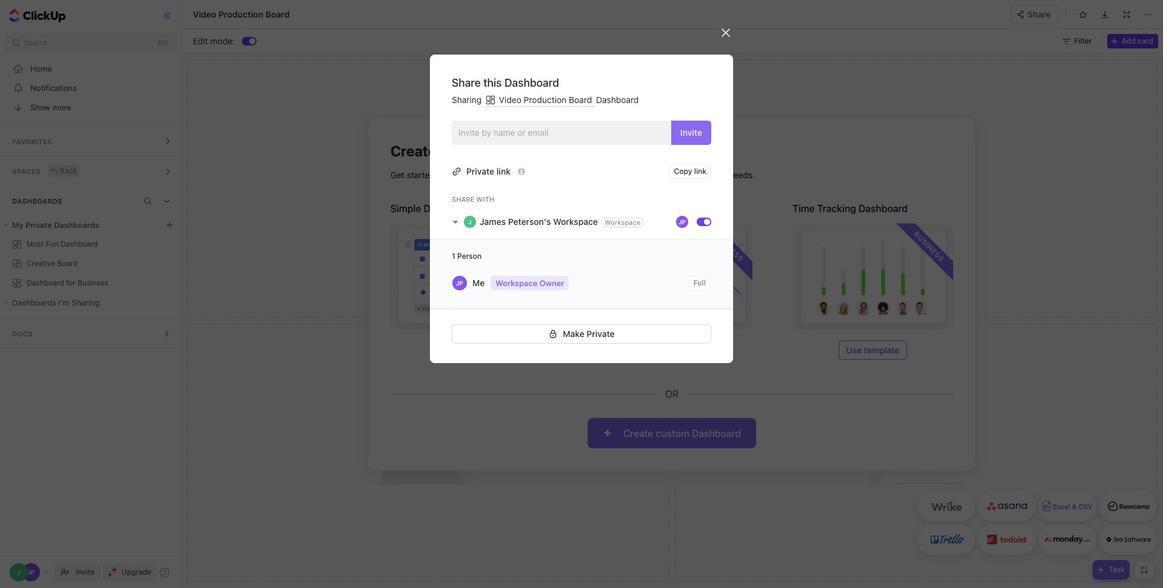 Task type: locate. For each thing, give the bounding box(es) containing it.
2 horizontal spatial workspace
[[605, 218, 641, 226]]

show
[[30, 102, 50, 112]]

private up the share with
[[466, 166, 494, 176]]

1 horizontal spatial template
[[864, 345, 900, 355]]

dashboards up private
[[12, 197, 62, 205]]

your
[[685, 170, 703, 180]]

link down create a dashboard
[[497, 166, 511, 176]]

2 horizontal spatial a
[[582, 170, 586, 180]]

reporting dashboard
[[592, 203, 688, 214]]

dashboard
[[504, 76, 559, 89], [596, 95, 639, 105], [450, 142, 525, 159], [463, 170, 505, 180], [620, 170, 663, 180], [424, 203, 473, 214], [638, 203, 688, 214], [859, 203, 908, 214], [61, 240, 98, 249], [27, 278, 64, 287], [692, 428, 741, 439]]

sharing inside sidebar 'navigation'
[[72, 298, 100, 307]]

0 vertical spatial create
[[391, 142, 436, 159]]

favorites
[[12, 138, 52, 146]]

0 horizontal spatial or
[[544, 170, 552, 180]]

1 horizontal spatial custom
[[656, 428, 689, 439]]

1 vertical spatial template
[[864, 345, 900, 355]]

for
[[66, 278, 76, 287]]

link for private link
[[497, 166, 511, 176]]

share with
[[452, 195, 494, 203]]

template right 'use'
[[864, 345, 900, 355]]

0 horizontal spatial create
[[391, 142, 436, 159]]

1 horizontal spatial with
[[476, 195, 494, 203]]

most
[[27, 240, 44, 249]]

0 horizontal spatial jp
[[456, 279, 463, 287]]

this
[[483, 76, 502, 89]]

csv
[[1079, 503, 1093, 511]]

create for create a dashboard
[[391, 142, 436, 159]]

dashboards
[[12, 197, 62, 205], [12, 298, 56, 307]]

creative board link
[[0, 254, 183, 274]]

0 horizontal spatial invite
[[76, 568, 94, 577]]

0 horizontal spatial sharing
[[72, 298, 100, 307]]

1 horizontal spatial private
[[587, 328, 615, 339]]

notifications link
[[0, 78, 183, 98]]

peterson's
[[508, 216, 551, 227]]

docs
[[12, 330, 33, 338]]

0 horizontal spatial board
[[57, 259, 77, 268]]

1 horizontal spatial link
[[694, 167, 707, 176]]

my
[[12, 220, 23, 230]]

7,
[[1022, 5, 1028, 15]]

1 horizontal spatial board
[[569, 95, 592, 105]]

2 vertical spatial share
[[452, 195, 475, 203]]

2 dashboards from the top
[[12, 298, 56, 307]]

template left create
[[508, 170, 542, 180]]

0 vertical spatial with
[[437, 170, 453, 180]]

0 vertical spatial or
[[544, 170, 552, 180]]

jp left me
[[456, 279, 463, 287]]

home
[[30, 63, 52, 73]]

link for copy link
[[694, 167, 707, 176]]

j
[[468, 218, 472, 225]]

private right make
[[587, 328, 615, 339]]

custom
[[589, 170, 618, 180], [656, 428, 689, 439]]

james
[[480, 216, 506, 227]]

with up james
[[476, 195, 494, 203]]

0 horizontal spatial workspace
[[496, 278, 537, 288]]

1 vertical spatial sharing
[[72, 298, 100, 307]]

i'm
[[58, 298, 70, 307]]

create inside "button"
[[623, 428, 653, 439]]

sidebar navigation
[[0, 0, 183, 588]]

1 vertical spatial private
[[587, 328, 615, 339]]

0 vertical spatial share
[[1028, 9, 1051, 19]]

or up create custom dashboard "button"
[[665, 388, 679, 399]]

invite left the upgrade link
[[76, 568, 94, 577]]

template inside button
[[864, 345, 900, 355]]

get started with a dashboard template or create a custom dashboard to fit your exact needs.
[[391, 170, 755, 180]]

create for create custom dashboard
[[623, 428, 653, 439]]

or
[[544, 170, 552, 180], [665, 388, 679, 399]]

upgrade link
[[103, 564, 156, 581]]

back
[[60, 166, 77, 175]]

share inside button
[[1028, 9, 1051, 19]]

create
[[391, 142, 436, 159], [623, 428, 653, 439]]

link
[[497, 166, 511, 176], [694, 167, 707, 176]]

board up dashboard for business
[[57, 259, 77, 268]]

0 horizontal spatial link
[[497, 166, 511, 176]]

jp down reporting dashboard
[[679, 218, 686, 225]]

share left at
[[1028, 9, 1051, 19]]

0 vertical spatial private
[[466, 166, 494, 176]]

dashboard for business
[[27, 278, 108, 287]]

use template
[[846, 345, 900, 355]]

get
[[391, 170, 405, 180]]

0 vertical spatial board
[[569, 95, 592, 105]]

dashboards for dashboards i'm sharing
[[12, 298, 56, 307]]

1 vertical spatial board
[[57, 259, 77, 268]]

me
[[472, 278, 485, 288]]

0 vertical spatial dashboards
[[12, 197, 62, 205]]

sharing down this
[[452, 95, 484, 105]]

None text field
[[193, 7, 588, 22]]

dashboards
[[54, 220, 99, 230]]

share for share
[[1028, 9, 1051, 19]]

12:49
[[1061, 5, 1082, 15]]

dashboard inside "button"
[[692, 428, 741, 439]]

share
[[1028, 9, 1051, 19], [452, 76, 481, 89], [452, 195, 475, 203]]

reporting dashboard image
[[592, 223, 752, 330]]

make private
[[563, 328, 615, 339]]

sharing
[[452, 95, 484, 105], [72, 298, 100, 307]]

or left create
[[544, 170, 552, 180]]

2023
[[1030, 5, 1049, 15]]

back link
[[48, 165, 80, 177]]

share button
[[1011, 5, 1058, 24]]

private link
[[466, 166, 511, 176]]

workspace
[[553, 216, 598, 227], [605, 218, 641, 226], [496, 278, 537, 288]]

notifications
[[30, 83, 77, 92]]

1 horizontal spatial invite
[[680, 127, 702, 137]]

0 vertical spatial template
[[508, 170, 542, 180]]

with
[[437, 170, 453, 180], [476, 195, 494, 203]]

0 vertical spatial sharing
[[452, 95, 484, 105]]

link right copy
[[694, 167, 707, 176]]

1 vertical spatial custom
[[656, 428, 689, 439]]

1
[[452, 251, 455, 261]]

board right production
[[569, 95, 592, 105]]

a
[[439, 142, 447, 159], [456, 170, 460, 180], [582, 170, 586, 180]]

0 vertical spatial invite
[[680, 127, 702, 137]]

share left this
[[452, 76, 481, 89]]

1 vertical spatial with
[[476, 195, 494, 203]]

1 vertical spatial invite
[[76, 568, 94, 577]]

1 vertical spatial dashboards
[[12, 298, 56, 307]]

1 vertical spatial create
[[623, 428, 653, 439]]

invite up copy link
[[680, 127, 702, 137]]

sharing down dashboard for business link
[[72, 298, 100, 307]]

create custom dashboard
[[623, 428, 741, 439]]

creative board
[[27, 259, 77, 268]]

1 vertical spatial share
[[452, 76, 481, 89]]

video production board
[[497, 95, 594, 105]]

card
[[1138, 36, 1153, 45]]

copy link
[[674, 167, 707, 176]]

1 vertical spatial or
[[665, 388, 679, 399]]

share up j
[[452, 195, 475, 203]]

1 horizontal spatial jp
[[679, 218, 686, 225]]

invite
[[680, 127, 702, 137], [76, 568, 94, 577]]

simple dashboard
[[391, 203, 473, 214]]

copy
[[674, 167, 692, 176]]

1 horizontal spatial create
[[623, 428, 653, 439]]

1 dashboards from the top
[[12, 197, 62, 205]]

dashboards left i'm
[[12, 298, 56, 307]]

with right started
[[437, 170, 453, 180]]

template
[[508, 170, 542, 180], [864, 345, 900, 355]]

most fun dashboard link
[[0, 235, 183, 254]]

0 vertical spatial custom
[[589, 170, 618, 180]]

share for share with
[[452, 195, 475, 203]]



Task type: describe. For each thing, give the bounding box(es) containing it.
reporting
[[592, 203, 636, 214]]

dashboards i'm sharing
[[12, 298, 100, 307]]

create
[[555, 170, 579, 180]]

fit
[[675, 170, 683, 180]]

tracking
[[817, 203, 856, 214]]

add card
[[1122, 36, 1153, 45]]

excel & csv
[[1053, 503, 1093, 511]]

time
[[793, 203, 815, 214]]

creative
[[27, 259, 55, 268]]

to
[[665, 170, 673, 180]]

invite inside sidebar 'navigation'
[[76, 568, 94, 577]]

0 horizontal spatial with
[[437, 170, 453, 180]]

use template button
[[838, 341, 908, 360]]

1 horizontal spatial a
[[456, 170, 460, 180]]

home link
[[0, 59, 183, 78]]

private
[[26, 220, 52, 230]]

create custom dashboard button
[[588, 418, 756, 448]]

started
[[407, 170, 435, 180]]

search
[[24, 38, 47, 47]]

excel
[[1053, 503, 1070, 511]]

1 vertical spatial jp
[[456, 279, 463, 287]]

edit mode:
[[193, 35, 235, 46]]

1 horizontal spatial or
[[665, 388, 679, 399]]

Invite by name or email text field
[[458, 123, 666, 142]]

share for share this dashboard
[[452, 76, 481, 89]]

james peterson's workspace
[[480, 216, 598, 227]]

dashboard for business link
[[0, 274, 183, 293]]

simple
[[391, 203, 421, 214]]

dashboard inside "link"
[[61, 240, 98, 249]]

clickup logo image
[[1104, 5, 1158, 16]]

video
[[499, 95, 521, 105]]

business
[[78, 278, 108, 287]]

add card button
[[1107, 34, 1158, 48]]

time tracking dashboard image
[[793, 223, 953, 330]]

needs.
[[729, 170, 755, 180]]

more
[[53, 102, 71, 112]]

0 horizontal spatial custom
[[589, 170, 618, 180]]

my private dashboards
[[12, 220, 99, 230]]

upgrade
[[122, 568, 151, 577]]

1 horizontal spatial sharing
[[452, 95, 484, 105]]

board inside creative board link
[[57, 259, 77, 268]]

task
[[1109, 565, 1125, 574]]

favorites button
[[0, 127, 183, 156]]

0 vertical spatial jp
[[679, 218, 686, 225]]

create a dashboard
[[391, 142, 525, 159]]

nov 7, 2023 at 12:49 pm
[[1005, 5, 1095, 15]]

⌘k
[[157, 38, 169, 47]]

workspace for workspace
[[605, 218, 641, 226]]

share this dashboard
[[452, 76, 559, 89]]

mode:
[[210, 35, 235, 46]]

workspace owner
[[496, 278, 564, 288]]

excel & csv link
[[1039, 491, 1096, 522]]

make
[[563, 328, 584, 339]]

workspace for workspace owner
[[496, 278, 537, 288]]

0 horizontal spatial a
[[439, 142, 447, 159]]

add
[[1122, 36, 1136, 45]]

fun
[[46, 240, 58, 249]]

show more
[[30, 102, 71, 112]]

simple dashboard image
[[391, 223, 551, 330]]

1 person
[[452, 251, 482, 261]]

most fun dashboard
[[27, 240, 98, 249]]

custom inside "button"
[[656, 428, 689, 439]]

pm
[[1084, 5, 1095, 15]]

nov
[[1005, 5, 1020, 15]]

use
[[846, 345, 862, 355]]

&
[[1072, 503, 1077, 511]]

dashboards for dashboards
[[12, 197, 62, 205]]

at
[[1052, 5, 1059, 15]]

0 horizontal spatial template
[[508, 170, 542, 180]]

owner
[[540, 278, 564, 288]]

person
[[457, 251, 482, 261]]

edit
[[193, 35, 208, 46]]

production
[[524, 95, 567, 105]]

time tracking dashboard
[[793, 203, 908, 214]]

exact
[[705, 170, 726, 180]]

1 horizontal spatial workspace
[[553, 216, 598, 227]]

0 horizontal spatial private
[[466, 166, 494, 176]]



Task type: vqa. For each thing, say whether or not it's contained in the screenshot.
Framework
no



